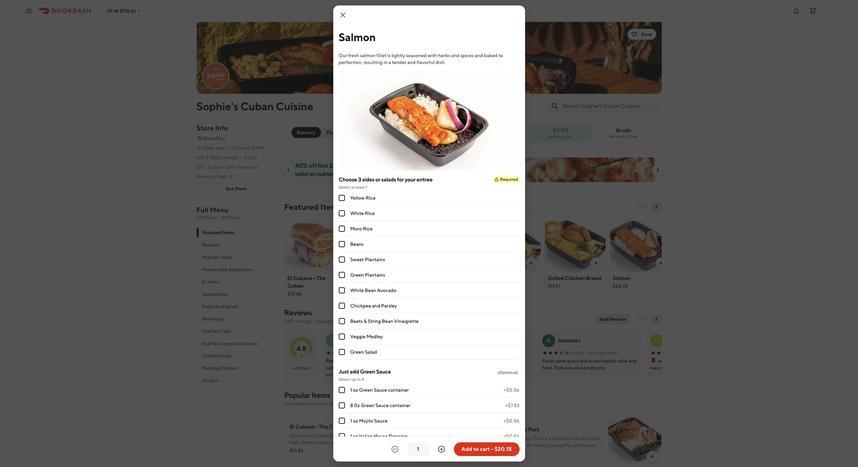 Task type: vqa. For each thing, say whether or not it's contained in the screenshot.
first +$0.56
yes



Task type: locate. For each thing, give the bounding box(es) containing it.
baked
[[484, 53, 498, 58]]

plantains for green plantains
[[365, 272, 385, 278]]

items inside popular items the most commonly ordered items and dishes from this store
[[312, 391, 330, 400]]

of left 5
[[293, 366, 297, 371]]

to inside our fresh salmon fillet is lightly seasoned with herbs and spices and baked to perfection, resulting in a tender and flavorful dish.
[[499, 53, 503, 58]]

container right dishes
[[390, 403, 411, 408]]

mojo for slow roasted mojo pork our slow roasted mojo pork is a traditional cuban dish, marinated in a blend of citrus juices, garlic, and spices, then slow-roasted to juicy, tender perfection. it's a flavorful and satisfying option for any meal.
[[515, 427, 527, 433]]

0 items, open order cart image
[[809, 7, 817, 15]]

#1
[[352, 216, 357, 221]]

select inside choose 3 sides or salads for your entree select at least 1
[[339, 185, 350, 190]]

0 vertical spatial &
[[213, 174, 216, 180]]

0 horizontal spatial is
[[387, 53, 391, 58]]

1 for mojito
[[350, 418, 352, 424]]

featured items down yellow rice option
[[284, 202, 342, 212]]

2 delivery from the left
[[548, 134, 565, 139]]

menu
[[210, 206, 228, 214]]

select down just
[[339, 377, 350, 382]]

popular up homemade
[[202, 255, 219, 260]]

$20.15 inside button
[[495, 446, 512, 453]]

cubano inside el cubano - the cuban $13.43
[[293, 275, 312, 282]]

3 oz from the top
[[353, 434, 358, 439]]

roasted up marinated
[[494, 427, 514, 433]]

0 horizontal spatial flavorful
[[417, 60, 435, 65]]

and up it's
[[573, 443, 582, 448]]

with up salads
[[387, 162, 399, 169]]

homemade
[[202, 267, 227, 272]]

served
[[303, 447, 318, 452]]

$20.15 left blend
[[495, 446, 512, 453]]

a
[[546, 337, 551, 344]]

1 vertical spatial mojo
[[515, 427, 527, 433]]

up inside 40% off first 2 orders up to $10 off with 40welcome, valid on subtotals $15
[[352, 162, 359, 169]]

$13.43 up reviews link
[[287, 291, 302, 297]]

to up satisfying
[[521, 450, 526, 455]]

8 left the 0z
[[350, 403, 353, 408]]

reviews for reviews
[[202, 242, 220, 248]]

1 delivery from the left
[[609, 134, 627, 139]]

0 vertical spatial breast
[[586, 275, 602, 282]]

1 vertical spatial of
[[526, 443, 531, 448]]

doordash right 8/9/23
[[588, 351, 606, 356]]

0 horizontal spatial $17.91
[[352, 291, 365, 297]]

chicken for grilled
[[565, 275, 585, 282]]

previous button of carousel image
[[286, 167, 291, 173], [640, 204, 645, 210]]

green inside just add green sauce select up to 4
[[360, 369, 375, 375]]

up up "$15"
[[352, 162, 359, 169]]

choose
[[339, 176, 357, 183]]

1 vertical spatial in
[[504, 443, 508, 448]]

0 horizontal spatial order
[[372, 130, 386, 135]]

mojo
[[378, 433, 389, 439], [392, 440, 403, 445]]

el cubano - the cuban image
[[285, 215, 345, 273], [417, 413, 470, 466]]

16 min delivery time
[[609, 127, 637, 139]]

- for el cubano - the cuban $13.43
[[313, 275, 316, 282]]

$17.91 for $17.91
[[352, 291, 365, 297]]

0 horizontal spatial salmon
[[339, 30, 376, 44]]

citrus
[[532, 443, 544, 448]]

featured inside heading
[[284, 202, 319, 212]]

popular for popular items the most commonly ordered items and dishes from this store
[[284, 391, 310, 400]]

order right the salad
[[391, 351, 402, 356]]

0 horizontal spatial el cubano - the cuban image
[[285, 215, 345, 273]]

order for v
[[391, 351, 402, 356]]

our up marinated
[[481, 436, 490, 441]]

any
[[553, 456, 561, 462]]

$$ • cuban, latin american
[[196, 164, 258, 170]]

resulting
[[364, 60, 383, 65]]

Yellow RIce checkbox
[[339, 195, 345, 201]]

1 horizontal spatial mojo
[[392, 440, 403, 445]]

to
[[499, 53, 503, 58], [360, 162, 366, 169], [357, 377, 361, 382], [473, 446, 479, 453], [521, 450, 526, 455]]

chicken right breaded
[[504, 275, 524, 282]]

cuban inside el cubano - the cuban $13.43
[[287, 283, 304, 289]]

to right baked
[[499, 53, 503, 58]]

1 vertical spatial breast
[[483, 283, 498, 289]]

bread.
[[355, 447, 369, 452]]

1 up items
[[350, 388, 352, 393]]

1 left mojito
[[350, 418, 352, 424]]

items inside featured items heading
[[320, 202, 342, 212]]

previous image
[[640, 317, 645, 322]]

& inside button
[[213, 174, 216, 180]]

1 vertical spatial slow roasted mojo pork image
[[608, 413, 662, 466]]

delivery
[[609, 134, 627, 139], [548, 134, 565, 139]]

on inside the el cubano - the cuban our classic cuban features slow-roasted mojo pork, ham, swiss cheese, pickles, mayo, mustard, and mojo sauce served on crispy cuban bread.
[[319, 447, 324, 452]]

930+ down reviews link
[[284, 319, 296, 324]]

1 horizontal spatial salmon
[[613, 275, 631, 282]]

subtotals
[[317, 170, 342, 177]]

1 vertical spatial sophie's
[[434, 365, 452, 371]]

+$0.56 down +$7.83
[[504, 418, 520, 424]]

pricing & fees
[[196, 174, 227, 180]]

+$0.56 up blend
[[504, 434, 520, 439]]

2 doordash from the left
[[588, 351, 606, 356]]

in inside slow roasted mojo pork our slow roasted mojo pork is a traditional cuban dish, marinated in a blend of citrus juices, garlic, and spices, then slow-roasted to juicy, tender perfection. it's a flavorful and satisfying option for any meal.
[[504, 443, 508, 448]]

4
[[362, 377, 364, 382]]

1 • doordash order from the left
[[369, 351, 402, 356]]

rice
[[363, 226, 373, 232]]

a left blend
[[509, 443, 512, 448]]

sauce up dishes
[[374, 388, 387, 393]]

0 horizontal spatial featured items
[[202, 230, 234, 235]]

1 vertical spatial rice
[[365, 211, 375, 216]]

1 white from the top
[[350, 211, 364, 216]]

1 horizontal spatial off
[[378, 162, 386, 169]]

salmon
[[339, 30, 376, 44], [613, 275, 631, 282]]

1 vertical spatial with
[[387, 162, 399, 169]]

1 for italian
[[350, 434, 352, 439]]

ham,
[[290, 440, 300, 445]]

0 vertical spatial slow
[[352, 275, 364, 282]]

&
[[213, 174, 216, 180], [364, 319, 367, 324]]

0 horizontal spatial mojo
[[378, 433, 389, 439]]

the left green plantains checkbox on the left bottom
[[317, 275, 326, 282]]

1 horizontal spatial popular
[[284, 391, 310, 400]]

100% (11) down blend
[[504, 451, 525, 456]]

0 horizontal spatial our
[[290, 433, 298, 439]]

rice for yellow rice
[[366, 195, 376, 201]]

0 vertical spatial slow roasted mojo pork image
[[350, 215, 410, 273]]

slow inside slow roasted mojo pork
[[352, 275, 364, 282]]

items up reviews button
[[222, 230, 234, 235]]

100% (11)
[[376, 291, 397, 297], [504, 451, 525, 456]]

decrease quantity by 1 image
[[391, 445, 399, 454]]

add to cart - $20.15
[[462, 446, 512, 453]]

1 vertical spatial on
[[319, 447, 324, 452]]

add item to cart image
[[333, 260, 338, 266], [593, 260, 599, 266], [658, 260, 664, 266], [458, 454, 463, 459], [649, 454, 655, 459]]

chicken inside grilled chicken breast $17.91
[[565, 275, 585, 282]]

1 vertical spatial 4.8
[[296, 345, 307, 352]]

0 horizontal spatial previous button of carousel image
[[286, 167, 291, 173]]

on down the cheese,
[[319, 447, 324, 452]]

sauce for 1 oz mojito sauce
[[374, 418, 388, 424]]

oz for italian
[[353, 434, 358, 439]]

store
[[196, 124, 214, 132]]

at
[[247, 145, 251, 151], [351, 185, 355, 190]]

lightly
[[392, 53, 405, 58]]

pork inside slow roasted mojo pork
[[352, 283, 364, 289]]

1 horizontal spatial our
[[339, 53, 347, 58]]

marinated
[[481, 443, 503, 448]]

add left cart
[[462, 446, 472, 453]]

2 vertical spatial pork
[[533, 436, 544, 441]]

2 horizontal spatial chicken
[[565, 275, 585, 282]]

in left blend
[[504, 443, 508, 448]]

container up this
[[388, 388, 409, 393]]

Sweet Plantains checkbox
[[339, 257, 345, 263]]

1 horizontal spatial reviews
[[284, 308, 312, 317]]

chicken for breaded
[[504, 275, 524, 282]]

add review button
[[595, 314, 630, 325]]

yellow
[[350, 195, 365, 201]]

0 horizontal spatial 4.8
[[196, 155, 203, 160]]

a up the juices, on the right bottom of the page
[[549, 436, 551, 441]]

slow roasted mojo pork our slow roasted mojo pork is a traditional cuban dish, marinated in a blend of citrus juices, garlic, and spices, then slow-roasted to juicy, tender perfection. it's a flavorful and satisfying option for any meal.
[[481, 427, 602, 462]]

roasted inside slow roasted mojo pork our slow roasted mojo pork is a traditional cuban dish, marinated in a blend of citrus juices, garlic, and spices, then slow-roasted to juicy, tender perfection. it's a flavorful and satisfying option for any meal.
[[504, 450, 521, 455]]

roasted up white bean avocado
[[365, 275, 385, 282]]

& for pricing
[[213, 174, 216, 180]]

order right 'group'
[[372, 130, 386, 135]]

save
[[642, 32, 652, 37]]

delivery left time
[[609, 134, 627, 139]]

green plantains
[[350, 272, 385, 278]]

spicy
[[453, 365, 464, 371]]

0 horizontal spatial in
[[384, 60, 388, 65]]

0 horizontal spatial 100% (11)
[[376, 291, 397, 297]]

(11) up parsley
[[390, 291, 397, 297]]

• doordash order down the medley
[[369, 351, 402, 356]]

the inside the el cubano - the cuban our classic cuban features slow-roasted mojo pork, ham, swiss cheese, pickles, mayo, mustard, and mojo sauce served on crispy cuban bread.
[[319, 424, 328, 430]]

doordash down the medley
[[371, 351, 390, 356]]

0 vertical spatial popular
[[202, 255, 219, 260]]

w
[[114, 8, 119, 14]]

is up the juices, on the right bottom of the page
[[545, 436, 548, 441]]

100%
[[376, 291, 389, 297], [504, 451, 517, 456]]

2 • doordash order from the left
[[585, 351, 618, 356]]

appetizers
[[228, 267, 252, 272]]

up for select
[[351, 377, 356, 382]]

then
[[481, 450, 491, 455]]

2 horizontal spatial $17.91
[[548, 284, 561, 289]]

2 oz from the top
[[353, 418, 358, 424]]

1 vertical spatial el
[[454, 358, 458, 364]]

the up the cheese,
[[319, 424, 328, 430]]

string
[[368, 319, 381, 324]]

add item to cart image for grilled chicken breast
[[593, 260, 599, 266]]

flavorful inside slow roasted mojo pork our slow roasted mojo pork is a traditional cuban dish, marinated in a blend of citrus juices, garlic, and spices, then slow-roasted to juicy, tender perfection. it's a flavorful and satisfying option for any meal.
[[481, 456, 499, 462]]

2 white from the top
[[350, 288, 364, 293]]

items inside popular items button
[[220, 255, 232, 260]]

up inside just add green sauce select up to 4
[[351, 377, 356, 382]]

- inside the el cubano - the cuban our classic cuban features slow-roasted mojo pork, ham, swiss cheese, pickles, mayo, mustard, and mojo sauce served on crispy cuban bread.
[[316, 424, 318, 430]]

1 horizontal spatial slow-
[[492, 450, 504, 455]]

0 horizontal spatial featured
[[202, 230, 221, 235]]

white bean avocado
[[350, 288, 397, 293]]

reviews for reviews 930+ ratings • 12 public reviews
[[284, 308, 312, 317]]

next button of carousel image
[[655, 167, 660, 173], [654, 204, 659, 210]]

el inside el cubano - the cuban $13.43
[[287, 275, 292, 282]]

order for a
[[607, 351, 618, 356]]

dishes
[[369, 401, 383, 407]]

0 vertical spatial slow-
[[349, 433, 361, 439]]

salmon image
[[610, 215, 671, 273]]

$17.91 for $17.91 •
[[481, 451, 493, 456]]

0 horizontal spatial roasted
[[361, 433, 377, 439]]

breast down breaded
[[483, 283, 498, 289]]

reviews up popular items
[[202, 242, 220, 248]]

1 vertical spatial $17.91
[[352, 291, 365, 297]]

green right the 0z
[[361, 403, 375, 408]]

chicken down el cubano - the cuban button
[[465, 365, 482, 371]]

flavorful
[[417, 60, 435, 65], [481, 456, 499, 462]]

to inside just add green sauce select up to 4
[[357, 377, 361, 382]]

the inside popular items the most commonly ordered items and dishes from this store
[[284, 401, 292, 407]]

1 vertical spatial flavorful
[[481, 456, 499, 462]]

italian
[[359, 434, 373, 439]]

to left $10
[[360, 162, 366, 169]]

1 vertical spatial select
[[339, 377, 350, 382]]

0.3 mi
[[244, 155, 257, 160]]

add
[[350, 369, 359, 375]]

sophies for sophies signature sauces
[[202, 341, 219, 346]]

1 vertical spatial cubano
[[459, 358, 476, 364]]

reviews inside button
[[202, 242, 220, 248]]

3 +$0.56 from the top
[[504, 434, 520, 439]]

tender down the juices, on the right bottom of the page
[[539, 450, 553, 455]]

el inside the el cubano - the cuban our classic cuban features slow-roasted mojo pork, ham, swiss cheese, pickles, mayo, mustard, and mojo sauce served on crispy cuban bread.
[[290, 424, 295, 430]]

add left the review
[[599, 317, 609, 322]]

items down yellow rice option
[[320, 202, 342, 212]]

roasted for slow roasted mojo pork our slow roasted mojo pork is a traditional cuban dish, marinated in a blend of citrus juices, garlic, and spices, then slow-roasted to juicy, tender perfection. it's a flavorful and satisfying option for any meal.
[[494, 427, 514, 433]]

& inside choose 3 sides or salads for your entree group
[[364, 319, 367, 324]]

slow- inside slow roasted mojo pork our slow roasted mojo pork is a traditional cuban dish, marinated in a blend of citrus juices, garlic, and spices, then slow-roasted to juicy, tender perfection. it's a flavorful and satisfying option for any meal.
[[492, 450, 504, 455]]

ratings
[[223, 155, 238, 160], [297, 319, 312, 324]]

next image
[[654, 317, 659, 322]]

with up dish.
[[428, 53, 437, 58]]

for inside slow roasted mojo pork our slow roasted mojo pork is a traditional cuban dish, marinated in a blend of citrus juices, garlic, and spices, then slow-roasted to juicy, tender perfection. it's a flavorful and satisfying option for any meal.
[[546, 456, 552, 462]]

0 vertical spatial tender
[[392, 60, 407, 65]]

16
[[616, 127, 621, 134]]

salmon $20.15
[[613, 275, 631, 289]]

0 vertical spatial cubano
[[293, 275, 312, 282]]

1 vertical spatial slow
[[481, 427, 493, 433]]

sauce right mojito
[[374, 418, 388, 424]]

1 horizontal spatial &
[[364, 319, 367, 324]]

plantains up white bean avocado
[[365, 272, 385, 278]]

mustard,
[[363, 440, 382, 445]]

our up ham,
[[290, 433, 298, 439]]

house
[[374, 434, 388, 439]]

$17.91 •
[[481, 451, 497, 456]]

sophies for sophies cafe
[[202, 329, 219, 334]]

slow- up mayo, on the left bottom
[[349, 433, 361, 439]]

the inside el cubano - the cuban sophie's spicy chicken sandwich
[[480, 358, 488, 364]]

off left first
[[309, 162, 317, 169]]

order inside button
[[372, 130, 386, 135]]

of up the juicy,
[[526, 443, 531, 448]]

the inside el cubano - the cuban $13.43
[[317, 275, 326, 282]]

to inside slow roasted mojo pork our slow roasted mojo pork is a traditional cuban dish, marinated in a blend of citrus juices, garlic, and spices, then slow-roasted to juicy, tender perfection. it's a flavorful and satisfying option for any meal.
[[521, 450, 526, 455]]

popular for popular items
[[202, 255, 219, 260]]

$13.43
[[287, 291, 302, 297], [290, 448, 303, 454]]

just
[[339, 369, 349, 375]]

1 vertical spatial featured
[[202, 230, 221, 235]]

0z
[[354, 403, 360, 408]]

0 horizontal spatial slow-
[[349, 433, 361, 439]]

reviews inside reviews 930+ ratings • 12 public reviews
[[284, 308, 312, 317]]

1 horizontal spatial sophie's
[[434, 365, 452, 371]]

up for orders
[[352, 162, 359, 169]]

• left 0.3
[[240, 155, 242, 160]]

0 horizontal spatial tender
[[392, 60, 407, 65]]

mojo left pork,
[[378, 433, 389, 439]]

a inside our fresh salmon fillet is lightly seasoned with herbs and spices and baked to perfection, resulting in a tender and flavorful dish.
[[389, 60, 391, 65]]

1 oz from the top
[[353, 388, 358, 393]]

pork
[[352, 283, 364, 289], [528, 427, 540, 433], [533, 436, 544, 441]]

and inside the el cubano - the cuban our classic cuban features slow-roasted mojo pork, ham, swiss cheese, pickles, mayo, mustard, and mojo sauce served on crispy cuban bread.
[[383, 440, 391, 445]]

combo deals
[[202, 353, 231, 359]]

cubano inside the el cubano - the cuban our classic cuban features slow-roasted mojo pork, ham, swiss cheese, pickles, mayo, mustard, and mojo sauce served on crispy cuban bread.
[[296, 424, 315, 430]]

1 oz italian house dressing
[[350, 434, 408, 439]]

el for el cubano - the cuban our classic cuban features slow-roasted mojo pork, ham, swiss cheese, pickles, mayo, mustard, and mojo sauce served on crispy cuban bread.
[[290, 424, 295, 430]]

choose 3 sides or salads for your entree group
[[339, 176, 520, 360]]

• right 6/4/23
[[369, 351, 370, 356]]

- inside button
[[491, 446, 493, 453]]

1 vertical spatial up
[[351, 377, 356, 382]]

None checkbox
[[339, 387, 345, 393], [339, 433, 345, 440], [339, 387, 345, 393], [339, 433, 345, 440]]

our inside the el cubano - the cuban our classic cuban features slow-roasted mojo pork, ham, swiss cheese, pickles, mayo, mustard, and mojo sauce served on crispy cuban bread.
[[290, 433, 298, 439]]

pricing & fees button
[[196, 173, 234, 180]]

2 +$0.56 from the top
[[504, 418, 520, 424]]

on right valid
[[309, 170, 316, 177]]

1 horizontal spatial flavorful
[[481, 456, 499, 462]]

spices
[[461, 53, 474, 58]]

just add green sauce group
[[339, 368, 520, 444]]

None checkbox
[[339, 403, 345, 409], [339, 418, 345, 424], [339, 403, 345, 409], [339, 418, 345, 424]]

breast inside grilled chicken breast $17.91
[[586, 275, 602, 282]]

green for oz
[[359, 388, 373, 393]]

1 vertical spatial is
[[545, 436, 548, 441]]

0 vertical spatial 100%
[[376, 291, 389, 297]]

breast inside breaded chicken breast
[[483, 283, 498, 289]]

slow- inside the el cubano - the cuban our classic cuban features slow-roasted mojo pork, ham, swiss cheese, pickles, mayo, mustard, and mojo sauce served on crispy cuban bread.
[[349, 433, 361, 439]]

pork for slow roasted mojo pork
[[352, 283, 364, 289]]

yellow rice
[[350, 195, 376, 201]]

2 vertical spatial roasted
[[502, 436, 520, 441]]

$17.91 inside grilled chicken breast $17.91
[[548, 284, 561, 289]]

0 vertical spatial add
[[599, 317, 609, 322]]

- inside el cubano - the cuban $13.43
[[313, 275, 316, 282]]

1 plantains from the top
[[365, 257, 385, 262]]

0 vertical spatial roasted
[[365, 275, 385, 282]]

0 vertical spatial mojo
[[378, 433, 389, 439]]

chicken inside breaded chicken breast
[[504, 275, 524, 282]]

options
[[220, 366, 238, 371]]

0 vertical spatial for
[[397, 176, 404, 183]]

$13.43 down ham,
[[290, 448, 303, 454]]

featured down am
[[202, 230, 221, 235]]

a right resulting
[[389, 60, 391, 65]]

1 horizontal spatial roasted
[[504, 450, 521, 455]]

popular inside popular items the most commonly ordered items and dishes from this store
[[284, 391, 310, 400]]

sophies
[[202, 329, 219, 334], [202, 341, 219, 346]]

the for el cubano - the cuban our classic cuban features slow-roasted mojo pork, ham, swiss cheese, pickles, mayo, mustard, and mojo sauce served on crispy cuban bread.
[[319, 424, 328, 430]]

el cubano - the cuban button
[[454, 358, 503, 365]]

select inside just add green sauce select up to 4
[[339, 377, 350, 382]]

rice right yellow
[[366, 195, 376, 201]]

white right white rice option
[[350, 211, 364, 216]]

sophie's cuban cuisine image
[[196, 22, 662, 94], [203, 63, 229, 89]]

• doordash order right 8/9/23
[[585, 351, 618, 356]]

bean right the string
[[382, 319, 393, 324]]

sophies down beverages
[[202, 329, 219, 334]]

0 vertical spatial mojo
[[386, 275, 399, 282]]

2
[[329, 162, 333, 169]]

bean down green plantains
[[365, 288, 376, 293]]

baked chicken image
[[415, 215, 475, 273]]

save button
[[628, 29, 656, 40]]

chickpea
[[350, 303, 371, 309]]

0 vertical spatial roasted
[[361, 433, 377, 439]]

0 vertical spatial salmon
[[339, 30, 376, 44]]

at inside choose 3 sides or salads for your entree select at least 1
[[351, 185, 355, 190]]

green up 4
[[360, 369, 375, 375]]

sauce up 1 oz green sauce container
[[376, 369, 391, 375]]

roasted inside slow roasted mojo pork
[[365, 275, 385, 282]]

1 sophies from the top
[[202, 329, 219, 334]]

2 vertical spatial oz
[[353, 434, 358, 439]]

popular inside button
[[202, 255, 219, 260]]

container for 8 0z green sauce container
[[390, 403, 411, 408]]

featured items down am
[[202, 230, 234, 235]]

in down fillet
[[384, 60, 388, 65]]

0 vertical spatial on
[[309, 170, 316, 177]]

2 plantains from the top
[[365, 272, 385, 278]]

roasted down blend
[[504, 450, 521, 455]]

add inside salmon dialog
[[462, 446, 472, 453]]

is inside slow roasted mojo pork our slow roasted mojo pork is a traditional cuban dish, marinated in a blend of citrus juices, garlic, and spices, then slow-roasted to juicy, tender perfection. it's a flavorful and satisfying option for any meal.
[[545, 436, 548, 441]]

salmon
[[360, 53, 376, 58]]

roasted up mustard,
[[361, 433, 377, 439]]

roasted for slow roasted mojo pork
[[365, 275, 385, 282]]

and left satisfying
[[500, 456, 509, 462]]

the for el cubano - the cuban sophie's spicy chicken sandwich
[[480, 358, 488, 364]]

• left 12
[[312, 319, 315, 324]]

sauce inside just add green sauce select up to 4
[[376, 369, 391, 375]]

0 horizontal spatial breast
[[483, 283, 498, 289]]

el inside el cubano - the cuban sophie's spicy chicken sandwich
[[454, 358, 458, 364]]

for left your
[[397, 176, 404, 183]]

select down choose
[[339, 185, 350, 190]]

grilled
[[548, 275, 564, 282]]

1 vertical spatial add
[[462, 446, 472, 453]]

sophie's
[[196, 100, 238, 113], [434, 365, 452, 371]]

4.8 up $$ on the left top
[[196, 155, 203, 160]]

1 doordash from the left
[[371, 351, 390, 356]]

0 vertical spatial select
[[339, 185, 350, 190]]

slow for slow roasted mojo pork our slow roasted mojo pork is a traditional cuban dish, marinated in a blend of citrus juices, garlic, and spices, then slow-roasted to juicy, tender perfection. it's a flavorful and satisfying option for any meal.
[[481, 427, 493, 433]]

cuban inside el cubano - the cuban sophie's spicy chicken sandwich
[[489, 358, 503, 364]]

time
[[628, 134, 637, 139]]

mi
[[252, 155, 257, 160]]

to left cart
[[473, 446, 479, 453]]

0 horizontal spatial popular
[[202, 255, 219, 260]]

1 vertical spatial (11)
[[518, 451, 525, 456]]

combo
[[202, 353, 218, 359]]

open
[[203, 145, 215, 151]]

1 horizontal spatial • doordash order
[[585, 351, 618, 356]]

0 horizontal spatial ratings
[[223, 155, 238, 160]]

rice up "rice"
[[365, 211, 375, 216]]

& right beets
[[364, 319, 367, 324]]

0 horizontal spatial at
[[247, 145, 251, 151]]

mojo inside slow roasted mojo pork
[[386, 275, 399, 282]]

ordered
[[329, 401, 346, 407]]

american
[[237, 164, 258, 170]]

1 horizontal spatial $17.91
[[481, 451, 493, 456]]

sauce
[[290, 447, 302, 452]]

veggie medley
[[350, 334, 383, 340]]

breaded
[[483, 275, 503, 282]]

- inside el cubano - the cuban sophie's spicy chicken sandwich
[[477, 358, 479, 364]]

0 vertical spatial rice
[[366, 195, 376, 201]]

just add green sauce select up to 4
[[339, 369, 391, 382]]

slow roasted mojo pork
[[352, 275, 399, 289]]

breast for breaded chicken breast
[[483, 283, 498, 289]]

0 horizontal spatial off
[[309, 162, 317, 169]]

Moro Rice checkbox
[[339, 226, 345, 232]]

1 +$0.56 from the top
[[504, 388, 520, 393]]

1 up mayo, on the left bottom
[[350, 434, 352, 439]]

2 sophies from the top
[[202, 341, 219, 346]]

2 select from the top
[[339, 377, 350, 382]]

1 vertical spatial $13.43
[[290, 448, 303, 454]]

1 horizontal spatial at
[[351, 185, 355, 190]]

cubano inside el cubano - the cuban sophie's spicy chicken sandwich
[[459, 358, 476, 364]]

popular items
[[202, 255, 232, 260]]

1 horizontal spatial for
[[546, 456, 552, 462]]

1 select from the top
[[339, 185, 350, 190]]

0 vertical spatial in
[[384, 60, 388, 65]]

0 vertical spatial featured items
[[284, 202, 342, 212]]

open menu image
[[25, 7, 33, 15]]

1 vertical spatial for
[[546, 456, 552, 462]]

1 right the least
[[366, 185, 367, 190]]

items up commonly
[[312, 391, 330, 400]]

0 horizontal spatial for
[[397, 176, 404, 183]]

salmon inside dialog
[[339, 30, 376, 44]]

grilled chicken breast image
[[545, 215, 606, 273]]

flavorful inside our fresh salmon fillet is lightly seasoned with herbs and spices and baked to perfection, resulting in a tender and flavorful dish.
[[417, 60, 435, 65]]

4.8 up of 5 stars on the bottom left
[[296, 345, 307, 352]]

entree
[[417, 176, 433, 183]]

mayo,
[[349, 440, 362, 445]]

ratings up latin
[[223, 155, 238, 160]]

oz up items
[[353, 388, 358, 393]]

reviews down el cubano - the cuban $13.43
[[284, 308, 312, 317]]

- for el cubano - the cuban our classic cuban features slow-roasted mojo pork, ham, swiss cheese, pickles, mayo, mustard, and mojo sauce served on crispy cuban bread.
[[316, 424, 318, 430]]

#1 most liked
[[352, 216, 379, 221]]

popular up most
[[284, 391, 310, 400]]

1 vertical spatial container
[[390, 403, 411, 408]]

dashpass
[[204, 136, 225, 141]]

in inside our fresh salmon fillet is lightly seasoned with herbs and spices and baked to perfection, resulting in a tender and flavorful dish.
[[384, 60, 388, 65]]

meal.
[[562, 456, 574, 462]]

at left the least
[[351, 185, 355, 190]]

0 vertical spatial sophies
[[202, 329, 219, 334]]

and right spices on the right top of page
[[475, 53, 483, 58]]

1 vertical spatial ratings
[[297, 319, 312, 324]]

and down house
[[383, 440, 391, 445]]

white right white bean avocado option
[[350, 288, 364, 293]]

slow roasted mojo pork image
[[350, 215, 410, 273], [608, 413, 662, 466]]

delivery inside "16 min delivery time"
[[609, 134, 627, 139]]

salmon dialog
[[333, 5, 525, 467]]

Beets & String Bean Vinaigrette checkbox
[[339, 318, 345, 324]]

delivery down $0.00
[[548, 134, 565, 139]]

white for white bean avocado
[[350, 288, 364, 293]]

1 inside choose 3 sides or salads for your entree select at least 1
[[366, 185, 367, 190]]

& for beets
[[364, 319, 367, 324]]



Task type: describe. For each thing, give the bounding box(es) containing it.
features
[[330, 433, 348, 439]]

Green Salad checkbox
[[339, 349, 345, 355]]

entrees button
[[196, 276, 276, 288]]

• up chickpea and parsley on the left bottom
[[367, 291, 369, 297]]

add item to cart image
[[528, 260, 534, 266]]

0 vertical spatial 100% (11)
[[376, 291, 397, 297]]

Veggie Medley checkbox
[[339, 334, 345, 340]]

1 vertical spatial previous button of carousel image
[[640, 204, 645, 210]]

10:00
[[196, 215, 210, 220]]

0 horizontal spatial (11)
[[390, 291, 397, 297]]

group order button
[[353, 127, 390, 138]]

ratings inside reviews 930+ ratings • 12 public reviews
[[297, 319, 312, 324]]

0 horizontal spatial bean
[[365, 288, 376, 293]]

add item to cart image for salmon
[[658, 260, 664, 266]]

white for white rice
[[350, 211, 364, 216]]

the for el cubano - the cuban $13.43
[[317, 275, 326, 282]]

Beans checkbox
[[339, 241, 345, 247]]

0 vertical spatial at
[[247, 145, 251, 151]]

alcohol button
[[196, 374, 276, 387]]

increase quantity by 1 image
[[437, 445, 446, 454]]

amanda i
[[558, 337, 581, 344]]

your
[[405, 176, 416, 183]]

green down sweet
[[350, 272, 364, 278]]

1 horizontal spatial 4.8
[[296, 345, 307, 352]]

sauce for just add green sauce select up to 4
[[376, 369, 391, 375]]

0 horizontal spatial 100%
[[376, 291, 389, 297]]

0 horizontal spatial 930+
[[210, 155, 222, 160]]

$0.00
[[553, 127, 568, 133]]

oz for green
[[353, 388, 358, 393]]

beans
[[350, 242, 364, 247]]

of inside slow roasted mojo pork our slow roasted mojo pork is a traditional cuban dish, marinated in a blend of citrus juices, garlic, and spices, then slow-roasted to juicy, tender perfection. it's a flavorful and satisfying option for any meal.
[[526, 443, 531, 448]]

beets
[[350, 319, 363, 324]]

1 vertical spatial next button of carousel image
[[654, 204, 659, 210]]

entrees
[[202, 279, 219, 285]]

juicy,
[[527, 450, 538, 455]]

open now
[[203, 145, 225, 151]]

h
[[655, 337, 659, 344]]

oz for mojito
[[353, 418, 358, 424]]

juices,
[[545, 443, 558, 448]]

salmon for salmon
[[339, 30, 376, 44]]

seasoned
[[406, 53, 427, 58]]

beverages
[[202, 316, 225, 322]]

doordash for v
[[371, 351, 390, 356]]

el for el cubano - the cuban sophie's spicy chicken sandwich
[[454, 358, 458, 364]]

- inside full menu 10:00 am - 8:00 pm
[[218, 215, 220, 220]]

Item Search search field
[[563, 102, 656, 110]]

chickpea and parsley
[[350, 303, 397, 309]]

it's
[[579, 450, 586, 455]]

is inside our fresh salmon fillet is lightly seasoned with herbs and spices and baked to perfection, resulting in a tender and flavorful dish.
[[387, 53, 391, 58]]

and right herbs
[[451, 53, 460, 58]]

cheese,
[[314, 440, 331, 445]]

• right $$ on the left top
[[204, 164, 206, 170]]

sauce for 8 0z green sauce container
[[376, 403, 389, 408]]

pm
[[256, 145, 264, 151]]

111
[[107, 8, 113, 14]]

8:00
[[221, 215, 232, 220]]

pork for slow roasted mojo pork our slow roasted mojo pork is a traditional cuban dish, marinated in a blend of citrus juices, garlic, and spices, then slow-roasted to juicy, tender perfection. it's a flavorful and satisfying option for any meal.
[[528, 427, 540, 433]]

most
[[358, 216, 368, 221]]

salmon for salmon $20.15
[[613, 275, 631, 282]]

and inside popular items the most commonly ordered items and dishes from this store
[[360, 401, 368, 407]]

with inside our fresh salmon fillet is lightly seasoned with herbs and spices and baked to perfection, resulting in a tender and flavorful dish.
[[428, 53, 437, 58]]

2 vertical spatial slow
[[491, 436, 501, 441]]

2 vertical spatial mojo
[[521, 436, 533, 441]]

beets & string bean vinaigrette
[[350, 319, 419, 324]]

$15.67 button
[[414, 215, 476, 301]]

green for 0z
[[361, 403, 375, 408]]

parsley
[[381, 303, 397, 309]]

see more
[[226, 186, 247, 192]]

1 horizontal spatial slow roasted mojo pork image
[[608, 413, 662, 466]]

• doordash order for a
[[585, 351, 618, 356]]

choose 3 sides or salads for your entree select at least 1
[[339, 176, 433, 190]]

White RIce checkbox
[[339, 210, 345, 217]]

0 vertical spatial next button of carousel image
[[655, 167, 660, 173]]

st
[[131, 8, 136, 14]]

green salad
[[350, 349, 377, 355]]

order methods option group
[[291, 127, 347, 138]]

sophies signature sauces button
[[196, 337, 276, 350]]

0 vertical spatial previous button of carousel image
[[286, 167, 291, 173]]

• down marinated
[[495, 451, 497, 456]]

our inside slow roasted mojo pork our slow roasted mojo pork is a traditional cuban dish, marinated in a blend of citrus juices, garlic, and spices, then slow-roasted to juicy, tender perfection. it's a flavorful and satisfying option for any meal.
[[481, 436, 490, 441]]

5
[[298, 366, 300, 371]]

satisfying
[[509, 456, 530, 462]]

salad
[[365, 349, 377, 355]]

green down l
[[350, 349, 364, 355]]

notification bell image
[[792, 7, 801, 15]]

on inside 40% off first 2 orders up to $10 off with 40welcome, valid on subtotals $15
[[309, 170, 316, 177]]

our inside our fresh salmon fillet is lightly seasoned with herbs and spices and baked to perfection, resulting in a tender and flavorful dish.
[[339, 53, 347, 58]]

- for el cubano - the cuban sophie's spicy chicken sandwich
[[477, 358, 479, 364]]

valid
[[295, 170, 308, 177]]

full menu 10:00 am - 8:00 pm
[[196, 206, 240, 220]]

1 vertical spatial 100%
[[504, 451, 517, 456]]

dish,
[[591, 436, 602, 441]]

min
[[622, 127, 631, 134]]

$13.43 inside el cubano - the cuban $13.43
[[287, 291, 302, 297]]

vernon
[[341, 337, 359, 344]]

sophie's cuban cuisine
[[196, 100, 313, 113]]

1 vertical spatial featured items
[[202, 230, 234, 235]]

garlic,
[[559, 443, 572, 448]]

(optional)
[[498, 370, 518, 375]]

i
[[579, 337, 581, 344]]

White Bean Avocado checkbox
[[339, 287, 345, 294]]

+$0.56 for container
[[504, 388, 520, 393]]

with inside 40% off first 2 orders up to $10 off with 40welcome, valid on subtotals $15
[[387, 162, 399, 169]]

• inside reviews 930+ ratings • 12 public reviews
[[312, 319, 315, 324]]

1 vertical spatial el cubano - the cuban image
[[417, 413, 470, 466]]

breaded chicken breast image
[[480, 215, 540, 273]]

and down seasoned
[[407, 60, 416, 65]]

cubano for el cubano - the cuban sophie's spicy chicken sandwich
[[459, 358, 476, 364]]

slow for slow roasted mojo pork
[[352, 275, 364, 282]]

1 vertical spatial bean
[[382, 319, 393, 324]]

delivery inside $0.00 delivery fee
[[548, 134, 565, 139]]

plantains for sweet plantains
[[365, 257, 385, 262]]

now
[[216, 145, 225, 151]]

latin
[[225, 164, 236, 170]]

perfection,
[[339, 60, 363, 65]]

least
[[356, 185, 365, 190]]

Pickup radio
[[317, 127, 347, 138]]

fees
[[217, 174, 227, 180]]

930+ inside reviews 930+ ratings • 12 public reviews
[[284, 319, 296, 324]]

more
[[235, 186, 247, 192]]

1 for green
[[350, 388, 352, 393]]

tender inside our fresh salmon fillet is lightly seasoned with herbs and spices and baked to perfection, resulting in a tender and flavorful dish.
[[392, 60, 407, 65]]

roasted inside the el cubano - the cuban our classic cuban features slow-roasted mojo pork, ham, swiss cheese, pickles, mayo, mustard, and mojo sauce served on crispy cuban bread.
[[361, 433, 377, 439]]

for inside choose 3 sides or salads for your entree select at least 1
[[397, 176, 404, 183]]

• doordash order for v
[[369, 351, 402, 356]]

• right 8/9/23
[[585, 351, 587, 356]]

el for el cubano - the cuban $13.43
[[287, 275, 292, 282]]

1 off from the left
[[309, 162, 317, 169]]

$15.67
[[417, 284, 432, 289]]

mojo for slow roasted mojo pork
[[386, 275, 399, 282]]

reviews 930+ ratings • 12 public reviews
[[284, 308, 352, 324]]

info
[[215, 124, 228, 132]]

el cubano - the cuban sophie's spicy chicken sandwich
[[434, 358, 504, 371]]

sweet plantains
[[350, 257, 385, 262]]

breast for grilled chicken breast $17.91
[[586, 275, 602, 282]]

0 vertical spatial 8
[[252, 145, 255, 151]]

cart
[[480, 446, 490, 453]]

8 inside just add green sauce group
[[350, 403, 353, 408]]

cuisine
[[276, 100, 313, 113]]

container for 1 oz green sauce container
[[388, 388, 409, 393]]

• right now
[[227, 145, 229, 151]]

pricing
[[196, 174, 212, 180]]

most
[[293, 401, 304, 407]]

sophie's inside el cubano - the cuban sophie's spicy chicken sandwich
[[434, 365, 452, 371]]

40welcome,
[[400, 162, 442, 169]]

a right it's
[[587, 450, 589, 455]]

1 horizontal spatial featured items
[[284, 202, 342, 212]]

amanda
[[558, 337, 578, 344]]

1 oz green sauce container
[[350, 388, 409, 393]]

close salmon image
[[339, 11, 347, 19]]

white rice
[[350, 211, 375, 216]]

Chickpea and Parsley checkbox
[[339, 303, 345, 309]]

from
[[384, 401, 394, 407]]

rice for white rice
[[365, 211, 375, 216]]

1 vertical spatial mojo
[[392, 440, 403, 445]]

0 vertical spatial sophie's
[[196, 100, 238, 113]]

add item to cart image for el cubano - the cuban
[[333, 260, 338, 266]]

of 5 stars
[[293, 366, 310, 371]]

green for add
[[360, 369, 375, 375]]

store
[[404, 401, 415, 407]]

cafe
[[220, 329, 231, 334]]

Delivery radio
[[291, 127, 321, 138]]

Green Plantains checkbox
[[339, 272, 345, 278]]

2 off from the left
[[378, 162, 386, 169]]

cubano for el cubano - the cuban our classic cuban features slow-roasted mojo pork, ham, swiss cheese, pickles, mayo, mustard, and mojo sauce served on crispy cuban bread.
[[296, 424, 315, 430]]

dressing
[[389, 434, 408, 439]]

0.3
[[244, 155, 251, 160]]

$0.00 delivery fee
[[548, 127, 573, 139]]

sophie's spicy chicken sandwich button
[[434, 365, 504, 371]]

cubano for el cubano - the cuban $13.43
[[293, 275, 312, 282]]

to inside 40% off first 2 orders up to $10 off with 40welcome, valid on subtotals $15
[[360, 162, 366, 169]]

reviews
[[335, 319, 352, 324]]

to inside button
[[473, 446, 479, 453]]

blend
[[513, 443, 525, 448]]

doordash for a
[[588, 351, 606, 356]]

0 horizontal spatial of
[[293, 366, 297, 371]]

beverages button
[[196, 313, 276, 325]]

0 vertical spatial 4.8
[[196, 155, 203, 160]]

stars
[[301, 366, 310, 371]]

cuban inside slow roasted mojo pork our slow roasted mojo pork is a traditional cuban dish, marinated in a blend of citrus juices, garlic, and spices, then slow-roasted to juicy, tender perfection. it's a flavorful and satisfying option for any meal.
[[576, 436, 590, 441]]

$20.15 inside salmon $20.15
[[613, 284, 628, 289]]

am
[[211, 215, 217, 220]]

57th
[[120, 8, 130, 14]]

sauce for 1 oz green sauce container
[[374, 388, 387, 393]]

herbs
[[438, 53, 450, 58]]

tender inside slow roasted mojo pork our slow roasted mojo pork is a traditional cuban dish, marinated in a blend of citrus juices, garlic, and spices, then slow-roasted to juicy, tender perfection. it's a flavorful and satisfying option for any meal.
[[539, 450, 553, 455]]

and inside choose 3 sides or salads for your entree group
[[372, 303, 380, 309]]

veggie
[[350, 334, 366, 340]]

featured items heading
[[284, 201, 342, 212]]

1 vertical spatial 100% (11)
[[504, 451, 525, 456]]

chicken inside el cubano - the cuban sophie's spicy chicken sandwich
[[465, 365, 482, 371]]

+$0.56 for dressing
[[504, 434, 520, 439]]

Current quantity is 1 number field
[[411, 446, 425, 453]]

add for add review
[[599, 317, 609, 322]]

3
[[358, 176, 361, 183]]

add for add to cart - $20.15
[[462, 446, 472, 453]]



